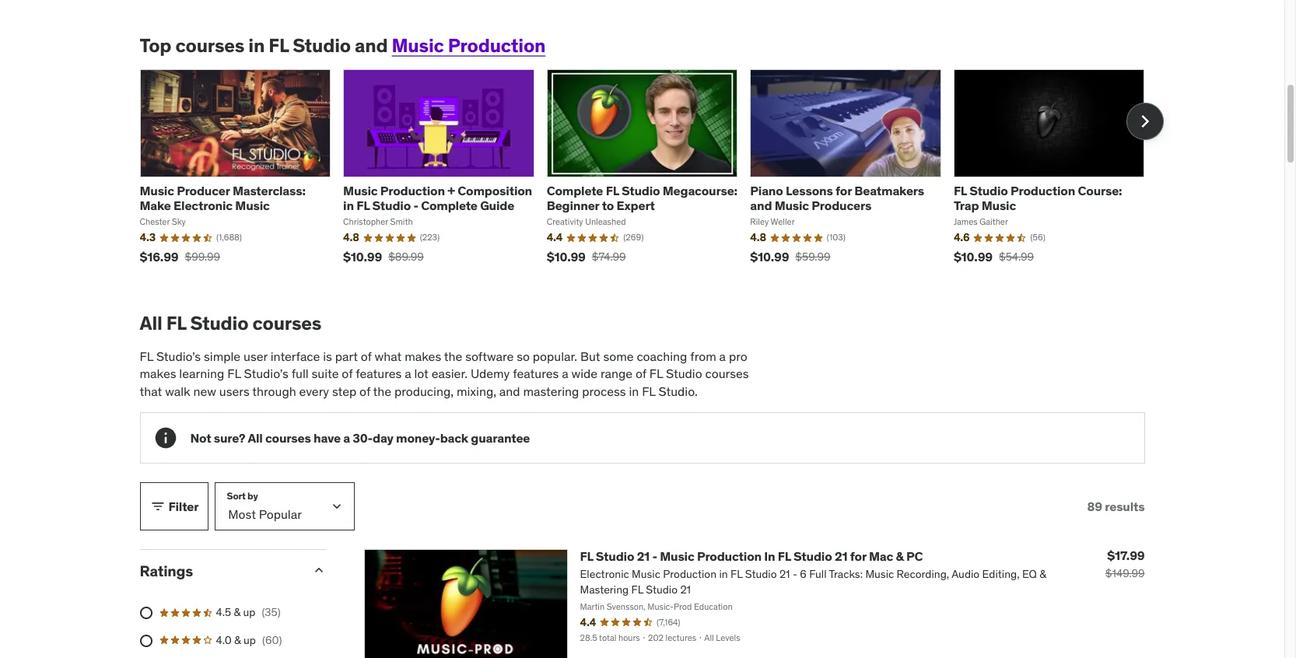 Task type: vqa. For each thing, say whether or not it's contained in the screenshot.
more
no



Task type: describe. For each thing, give the bounding box(es) containing it.
4.5 & up (35)
[[216, 605, 281, 619]]

from
[[690, 349, 716, 364]]

masterclass:
[[233, 183, 306, 198]]

production inside music production + composition in fl studio - complete guide
[[380, 183, 445, 198]]

users
[[219, 383, 250, 399]]

1 horizontal spatial -
[[652, 549, 657, 564]]

fl studio 21 - music production in fl studio 21 for mac & pc link
[[580, 549, 923, 564]]

0 vertical spatial makes
[[405, 349, 441, 364]]

0 vertical spatial &
[[896, 549, 904, 564]]

(35)
[[262, 605, 281, 619]]

music producer masterclass: make electronic music link
[[140, 183, 306, 213]]

interface
[[271, 349, 320, 364]]

4.5
[[216, 605, 231, 619]]

make
[[140, 197, 171, 213]]

lessons
[[786, 183, 833, 198]]

back
[[440, 430, 468, 445]]

pro
[[729, 349, 747, 364]]

of right "part"
[[361, 349, 372, 364]]

top
[[140, 33, 171, 57]]

a left wide
[[562, 366, 568, 382]]

ratings button
[[140, 562, 298, 581]]

music production link
[[392, 33, 546, 57]]

guarantee
[[471, 430, 530, 445]]

that
[[140, 383, 162, 399]]

courses inside fl studio's simple user interface is part of what makes the software so popular. but some coaching from a pro makes learning fl studio's full suite of features a lot easier. udemy features a wide range of fl studio courses that walk new users through every step of the producing, mixing, and mastering process in fl studio.
[[705, 366, 749, 382]]

piano lessons for beatmakers and music producers link
[[750, 183, 924, 213]]

1 features from the left
[[356, 366, 402, 382]]

new
[[193, 383, 216, 399]]

fl inside complete fl studio megacourse: beginner to expert
[[606, 183, 619, 198]]

$17.99
[[1107, 548, 1145, 563]]

suite
[[312, 366, 339, 382]]

producers
[[812, 197, 872, 213]]

udemy
[[471, 366, 510, 382]]

what
[[375, 349, 402, 364]]

wide
[[571, 366, 598, 382]]

1 21 from the left
[[637, 549, 650, 564]]

0 vertical spatial in
[[248, 33, 265, 57]]

studio inside complete fl studio megacourse: beginner to expert
[[622, 183, 660, 198]]

production inside fl studio production course: trap music
[[1011, 183, 1075, 198]]

a left lot
[[405, 366, 411, 382]]

2 21 from the left
[[835, 549, 848, 564]]

lot
[[414, 366, 429, 382]]

up for 4.0 & up
[[244, 633, 256, 647]]

fl studio's simple user interface is part of what makes the software so popular. but some coaching from a pro makes learning fl studio's full suite of features a lot easier. udemy features a wide range of fl studio courses that walk new users through every step of the producing, mixing, and mastering process in fl studio.
[[140, 349, 749, 399]]

process
[[582, 383, 626, 399]]

0 horizontal spatial and
[[355, 33, 388, 57]]

through
[[252, 383, 296, 399]]

music production + composition in fl studio - complete guide link
[[343, 183, 532, 213]]

electronic
[[174, 197, 233, 213]]

+
[[448, 183, 455, 198]]

studio.
[[659, 383, 698, 399]]

is
[[323, 349, 332, 364]]

music production + composition in fl studio - complete guide
[[343, 183, 532, 213]]

for inside piano lessons for beatmakers and music producers
[[836, 183, 852, 198]]

fl inside music production + composition in fl studio - complete guide
[[357, 197, 370, 213]]

$149.99
[[1105, 567, 1145, 581]]

have
[[314, 430, 341, 445]]

coaching
[[637, 349, 687, 364]]

small image inside filter button
[[150, 499, 165, 514]]

popular.
[[533, 349, 577, 364]]

music inside fl studio production course: trap music
[[982, 197, 1016, 213]]

filter
[[168, 498, 199, 514]]

2 features from the left
[[513, 366, 559, 382]]

fl studio production course: trap music
[[954, 183, 1122, 213]]

studio inside fl studio production course: trap music
[[970, 183, 1008, 198]]

walk
[[165, 383, 190, 399]]

user
[[244, 349, 268, 364]]

producing,
[[394, 383, 454, 399]]

full
[[292, 366, 309, 382]]

expert
[[617, 197, 655, 213]]

money-
[[396, 430, 440, 445]]

course:
[[1078, 183, 1122, 198]]

fl studio 21 - music production in fl studio 21 for mac & pc
[[580, 549, 923, 564]]

mixing,
[[457, 383, 496, 399]]

piano
[[750, 183, 783, 198]]

4.0 & up (60)
[[216, 633, 282, 647]]

and inside fl studio's simple user interface is part of what makes the software so popular. but some coaching from a pro makes learning fl studio's full suite of features a lot easier. udemy features a wide range of fl studio courses that walk new users through every step of the producing, mixing, and mastering process in fl studio.
[[499, 383, 520, 399]]

piano lessons for beatmakers and music producers
[[750, 183, 924, 213]]



Task type: locate. For each thing, give the bounding box(es) containing it.
0 vertical spatial up
[[243, 605, 256, 619]]

a left '30-'
[[343, 430, 350, 445]]

up left (35)
[[243, 605, 256, 619]]

2 vertical spatial in
[[629, 383, 639, 399]]

courses down pro
[[705, 366, 749, 382]]

0 horizontal spatial 21
[[637, 549, 650, 564]]

1 vertical spatial up
[[244, 633, 256, 647]]

89 results
[[1087, 498, 1145, 514]]

0 horizontal spatial -
[[413, 197, 418, 213]]

producer
[[177, 183, 230, 198]]

for right lessons
[[836, 183, 852, 198]]

all right sure?
[[248, 430, 263, 445]]

in
[[248, 33, 265, 57], [343, 197, 354, 213], [629, 383, 639, 399]]

of
[[361, 349, 372, 364], [342, 366, 353, 382], [636, 366, 646, 382], [360, 383, 370, 399]]

beatmakers
[[855, 183, 924, 198]]

day
[[373, 430, 393, 445]]

studio's
[[156, 349, 201, 364], [244, 366, 289, 382]]

0 horizontal spatial in
[[248, 33, 265, 57]]

1 horizontal spatial 21
[[835, 549, 848, 564]]

& for 4.5 & up (35)
[[234, 605, 241, 619]]

all fl studio courses
[[140, 311, 322, 335]]

89
[[1087, 498, 1102, 514]]

software
[[465, 349, 514, 364]]

& left pc on the right of the page
[[896, 549, 904, 564]]

all up that
[[140, 311, 162, 335]]

complete inside music production + composition in fl studio - complete guide
[[421, 197, 478, 213]]

filter button
[[140, 482, 209, 531]]

&
[[896, 549, 904, 564], [234, 605, 241, 619], [234, 633, 241, 647]]

1 horizontal spatial complete
[[547, 183, 603, 198]]

in
[[764, 549, 775, 564]]

fl
[[269, 33, 289, 57], [606, 183, 619, 198], [954, 183, 967, 198], [357, 197, 370, 213], [166, 311, 186, 335], [140, 349, 153, 364], [227, 366, 241, 382], [649, 366, 663, 382], [642, 383, 656, 399], [580, 549, 593, 564], [778, 549, 791, 564]]

courses
[[175, 33, 244, 57], [252, 311, 322, 335], [705, 366, 749, 382], [265, 430, 311, 445]]

& right 4.5
[[234, 605, 241, 619]]

89 results status
[[1087, 498, 1145, 514]]

the down what
[[373, 383, 391, 399]]

2 horizontal spatial in
[[629, 383, 639, 399]]

1 horizontal spatial studio's
[[244, 366, 289, 382]]

0 horizontal spatial complete
[[421, 197, 478, 213]]

- inside music production + composition in fl studio - complete guide
[[413, 197, 418, 213]]

features down what
[[356, 366, 402, 382]]

1 vertical spatial all
[[248, 430, 263, 445]]

0 vertical spatial the
[[444, 349, 462, 364]]

0 vertical spatial studio's
[[156, 349, 201, 364]]

0 horizontal spatial small image
[[150, 499, 165, 514]]

top courses in fl studio and music production
[[140, 33, 546, 57]]

features down so
[[513, 366, 559, 382]]

sure?
[[214, 430, 245, 445]]

simple
[[204, 349, 241, 364]]

1 horizontal spatial all
[[248, 430, 263, 445]]

1 vertical spatial makes
[[140, 366, 176, 382]]

ratings
[[140, 562, 193, 581]]

0 vertical spatial and
[[355, 33, 388, 57]]

fl inside fl studio production course: trap music
[[954, 183, 967, 198]]

easier.
[[432, 366, 468, 382]]

complete fl studio megacourse: beginner to expert link
[[547, 183, 738, 213]]

not sure? all courses have a 30-day money-back guarantee
[[190, 430, 530, 445]]

the up 'easier.'
[[444, 349, 462, 364]]

results
[[1105, 498, 1145, 514]]

so
[[517, 349, 530, 364]]

learning
[[179, 366, 224, 382]]

1 horizontal spatial makes
[[405, 349, 441, 364]]

in inside music production + composition in fl studio - complete guide
[[343, 197, 354, 213]]

features
[[356, 366, 402, 382], [513, 366, 559, 382]]

for
[[836, 183, 852, 198], [850, 549, 866, 564]]

1 horizontal spatial small image
[[311, 563, 326, 578]]

2 vertical spatial &
[[234, 633, 241, 647]]

studio's up through
[[244, 366, 289, 382]]

guide
[[480, 197, 514, 213]]

1 vertical spatial -
[[652, 549, 657, 564]]

& for 4.0 & up (60)
[[234, 633, 241, 647]]

all
[[140, 311, 162, 335], [248, 430, 263, 445]]

not
[[190, 430, 211, 445]]

studio
[[293, 33, 351, 57], [622, 183, 660, 198], [970, 183, 1008, 198], [372, 197, 411, 213], [190, 311, 248, 335], [666, 366, 702, 382], [596, 549, 634, 564], [794, 549, 832, 564]]

step
[[332, 383, 357, 399]]

of right step
[[360, 383, 370, 399]]

production
[[448, 33, 546, 57], [380, 183, 445, 198], [1011, 183, 1075, 198], [697, 549, 762, 564]]

and inside piano lessons for beatmakers and music producers
[[750, 197, 772, 213]]

& right the 4.0
[[234, 633, 241, 647]]

complete fl studio megacourse: beginner to expert
[[547, 183, 738, 213]]

30-
[[353, 430, 373, 445]]

music
[[392, 33, 444, 57], [140, 183, 174, 198], [343, 183, 378, 198], [235, 197, 270, 213], [775, 197, 809, 213], [982, 197, 1016, 213], [660, 549, 694, 564]]

studio's up learning
[[156, 349, 201, 364]]

0 vertical spatial all
[[140, 311, 162, 335]]

makes up that
[[140, 366, 176, 382]]

$17.99 $149.99
[[1105, 548, 1145, 581]]

0 horizontal spatial makes
[[140, 366, 176, 382]]

1 vertical spatial and
[[750, 197, 772, 213]]

1 horizontal spatial features
[[513, 366, 559, 382]]

1 vertical spatial for
[[850, 549, 866, 564]]

complete
[[547, 183, 603, 198], [421, 197, 478, 213]]

0 vertical spatial for
[[836, 183, 852, 198]]

1 horizontal spatial in
[[343, 197, 354, 213]]

fl studio production course: trap music link
[[954, 183, 1122, 213]]

0 horizontal spatial features
[[356, 366, 402, 382]]

complete left guide
[[421, 197, 478, 213]]

a
[[719, 349, 726, 364], [405, 366, 411, 382], [562, 366, 568, 382], [343, 430, 350, 445]]

mastering
[[523, 383, 579, 399]]

21
[[637, 549, 650, 564], [835, 549, 848, 564]]

0 horizontal spatial the
[[373, 383, 391, 399]]

makes up lot
[[405, 349, 441, 364]]

studio inside fl studio's simple user interface is part of what makes the software so popular. but some coaching from a pro makes learning fl studio's full suite of features a lot easier. udemy features a wide range of fl studio courses that walk new users through every step of the producing, mixing, and mastering process in fl studio.
[[666, 366, 702, 382]]

1 horizontal spatial the
[[444, 349, 462, 364]]

(60)
[[262, 633, 282, 647]]

up left (60)
[[244, 633, 256, 647]]

megacourse:
[[663, 183, 738, 198]]

range
[[601, 366, 633, 382]]

up for 4.5 & up
[[243, 605, 256, 619]]

complete inside complete fl studio megacourse: beginner to expert
[[547, 183, 603, 198]]

0 horizontal spatial studio's
[[156, 349, 201, 364]]

in inside fl studio's simple user interface is part of what makes the software so popular. but some coaching from a pro makes learning fl studio's full suite of features a lot easier. udemy features a wide range of fl studio courses that walk new users through every step of the producing, mixing, and mastering process in fl studio.
[[629, 383, 639, 399]]

1 vertical spatial studio's
[[244, 366, 289, 382]]

1 vertical spatial the
[[373, 383, 391, 399]]

for left mac
[[850, 549, 866, 564]]

small image
[[150, 499, 165, 514], [311, 563, 326, 578]]

0 vertical spatial -
[[413, 197, 418, 213]]

trap
[[954, 197, 979, 213]]

complete left "expert"
[[547, 183, 603, 198]]

studio inside music production + composition in fl studio - complete guide
[[372, 197, 411, 213]]

courses left have in the bottom left of the page
[[265, 430, 311, 445]]

every
[[299, 383, 329, 399]]

beginner
[[547, 197, 599, 213]]

1 vertical spatial small image
[[311, 563, 326, 578]]

courses right top
[[175, 33, 244, 57]]

mac
[[869, 549, 893, 564]]

music producer masterclass: make electronic music
[[140, 183, 306, 213]]

to
[[602, 197, 614, 213]]

the
[[444, 349, 462, 364], [373, 383, 391, 399]]

of right the range
[[636, 366, 646, 382]]

1 vertical spatial &
[[234, 605, 241, 619]]

1 vertical spatial in
[[343, 197, 354, 213]]

makes
[[405, 349, 441, 364], [140, 366, 176, 382]]

4.0
[[216, 633, 232, 647]]

composition
[[458, 183, 532, 198]]

next image
[[1132, 109, 1157, 134]]

of down "part"
[[342, 366, 353, 382]]

music inside piano lessons for beatmakers and music producers
[[775, 197, 809, 213]]

some
[[603, 349, 634, 364]]

0 horizontal spatial all
[[140, 311, 162, 335]]

2 horizontal spatial and
[[750, 197, 772, 213]]

carousel element
[[140, 70, 1164, 276]]

0 vertical spatial small image
[[150, 499, 165, 514]]

1 horizontal spatial and
[[499, 383, 520, 399]]

courses up interface
[[252, 311, 322, 335]]

but
[[580, 349, 600, 364]]

music inside music production + composition in fl studio - complete guide
[[343, 183, 378, 198]]

2 vertical spatial and
[[499, 383, 520, 399]]

a left pro
[[719, 349, 726, 364]]

pc
[[906, 549, 923, 564]]

part
[[335, 349, 358, 364]]



